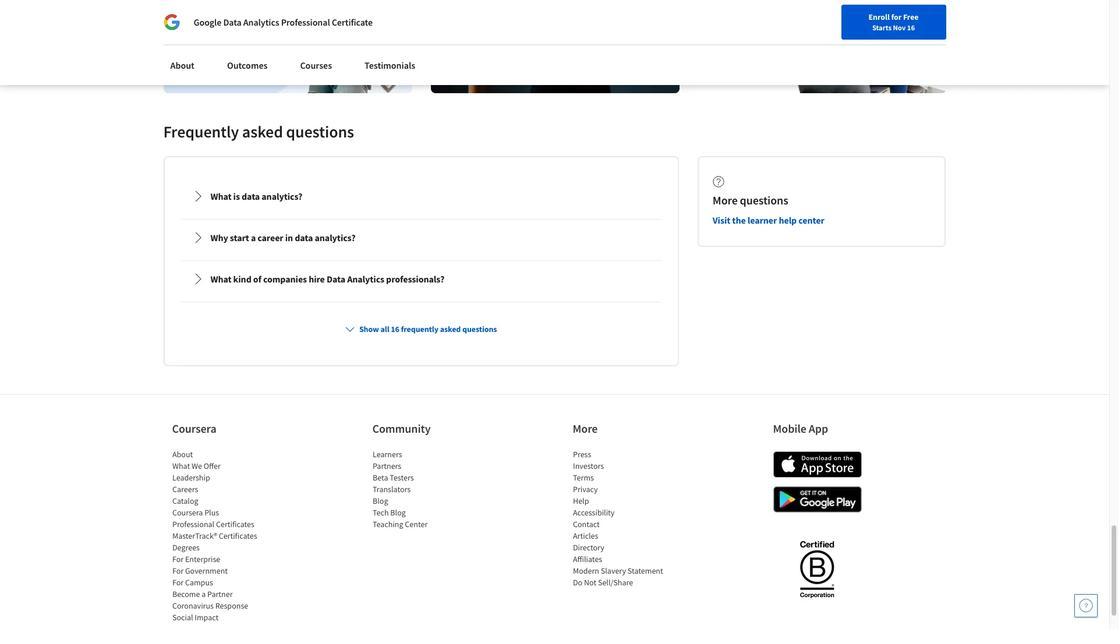 Task type: locate. For each thing, give the bounding box(es) containing it.
1 vertical spatial 16
[[391, 324, 400, 335]]

about link down google image
[[163, 52, 202, 78]]

0 vertical spatial coursera
[[172, 421, 217, 436]]

of
[[253, 273, 261, 285]]

1 horizontal spatial analytics
[[347, 273, 384, 285]]

response
[[215, 601, 248, 611]]

a inside 'dropdown button'
[[251, 232, 256, 244]]

0 horizontal spatial more
[[573, 421, 598, 436]]

for left 'google'
[[172, 6, 185, 17]]

government
[[185, 566, 227, 576]]

asked
[[242, 121, 283, 142], [440, 324, 461, 335]]

more up the press
[[573, 421, 598, 436]]

enterprise
[[185, 554, 220, 565]]

plus
[[204, 508, 219, 518]]

analytics inside dropdown button
[[347, 273, 384, 285]]

what inside "about what we offer leadership careers catalog coursera plus professional certificates mastertrack® certificates degrees for enterprise for government for campus become a partner coronavirus response social impact"
[[172, 461, 190, 471]]

0 vertical spatial about link
[[163, 52, 202, 78]]

data right "is" at the top of page
[[242, 191, 260, 202]]

about link for frequently asked questions
[[163, 52, 202, 78]]

for up for campus link
[[172, 566, 183, 576]]

2 horizontal spatial questions
[[740, 193, 789, 208]]

get it on google play image
[[773, 487, 862, 513]]

1 horizontal spatial list
[[373, 449, 472, 530]]

investors link
[[573, 461, 604, 471]]

more up visit
[[713, 193, 738, 208]]

0 horizontal spatial professional
[[172, 519, 214, 530]]

2 horizontal spatial list
[[573, 449, 672, 589]]

tech blog link
[[373, 508, 406, 518]]

what
[[211, 191, 232, 202], [211, 273, 232, 285], [172, 461, 190, 471]]

data
[[223, 16, 242, 28], [327, 273, 345, 285]]

find
[[786, 37, 801, 47]]

a inside "about what we offer leadership careers catalog coursera plus professional certificates mastertrack® certificates degrees for enterprise for government for campus become a partner coronavirus response social impact"
[[201, 589, 205, 600]]

1 vertical spatial questions
[[740, 193, 789, 208]]

coursera
[[172, 421, 217, 436], [172, 508, 203, 518]]

1 horizontal spatial professional
[[281, 16, 330, 28]]

analytics? up what kind of companies hire data analytics professionals?
[[315, 232, 356, 244]]

about
[[170, 59, 195, 71], [172, 449, 193, 460]]

frequently
[[401, 324, 439, 335]]

coursera up the what we offer link
[[172, 421, 217, 436]]

mobile
[[773, 421, 807, 436]]

leadership
[[172, 473, 210, 483]]

testimonials link
[[358, 52, 422, 78]]

center
[[799, 215, 825, 226]]

what kind of companies hire data analytics professionals? button
[[183, 263, 660, 296]]

1 vertical spatial coursera
[[172, 508, 203, 518]]

help
[[779, 215, 797, 226]]

catalog link
[[172, 496, 198, 506]]

1 vertical spatial about link
[[172, 449, 193, 460]]

social
[[172, 612, 193, 623]]

about link up the what we offer link
[[172, 449, 193, 460]]

0 vertical spatial analytics?
[[262, 191, 303, 202]]

about down google image
[[170, 59, 195, 71]]

0 horizontal spatial a
[[201, 589, 205, 600]]

data right hire
[[327, 273, 345, 285]]

0 vertical spatial 16
[[907, 23, 915, 32]]

16
[[907, 23, 915, 32], [391, 324, 400, 335]]

0 vertical spatial data
[[223, 16, 242, 28]]

1 horizontal spatial 16
[[907, 23, 915, 32]]

analytics right hire
[[347, 273, 384, 285]]

about for about
[[170, 59, 195, 71]]

partner
[[207, 589, 232, 600]]

0 vertical spatial what
[[211, 191, 232, 202]]

about link
[[163, 52, 202, 78], [172, 449, 193, 460]]

16 right all
[[391, 324, 400, 335]]

1 vertical spatial data
[[327, 273, 345, 285]]

all
[[381, 324, 389, 335]]

we
[[191, 461, 202, 471]]

for government link
[[172, 566, 227, 576]]

coursera down catalog
[[172, 508, 203, 518]]

professional inside "about what we offer leadership careers catalog coursera plus professional certificates mastertrack® certificates degrees for enterprise for government for campus become a partner coronavirus response social impact"
[[172, 519, 214, 530]]

coursera inside "about what we offer leadership careers catalog coursera plus professional certificates mastertrack® certificates degrees for enterprise for government for campus become a partner coronavirus response social impact"
[[172, 508, 203, 518]]

mastertrack®
[[172, 531, 217, 541]]

more questions
[[713, 193, 789, 208]]

start
[[230, 232, 249, 244]]

starts
[[873, 23, 892, 32]]

2 for from the top
[[172, 554, 183, 565]]

None search field
[[166, 31, 446, 54]]

blog up teaching center link
[[390, 508, 406, 518]]

outcomes
[[227, 59, 268, 71]]

what left kind
[[211, 273, 232, 285]]

translators link
[[373, 484, 411, 495]]

0 vertical spatial a
[[251, 232, 256, 244]]

in
[[285, 232, 293, 244]]

partners link
[[373, 461, 401, 471]]

1 horizontal spatial blog
[[390, 508, 406, 518]]

analytics
[[243, 16, 279, 28], [347, 273, 384, 285]]

for up become
[[172, 577, 183, 588]]

career
[[837, 37, 859, 47]]

about inside "about what we offer leadership careers catalog coursera plus professional certificates mastertrack® certificates degrees for enterprise for government for campus become a partner coronavirus response social impact"
[[172, 449, 193, 460]]

questions
[[286, 121, 354, 142], [740, 193, 789, 208], [463, 324, 497, 335]]

privacy link
[[573, 484, 598, 495]]

directory
[[573, 543, 604, 553]]

0 vertical spatial professional
[[281, 16, 330, 28]]

what inside what is data analytics? dropdown button
[[211, 191, 232, 202]]

list containing about
[[172, 449, 271, 624]]

frequently
[[163, 121, 239, 142]]

what we offer link
[[172, 461, 220, 471]]

0 vertical spatial analytics
[[243, 16, 279, 28]]

professional
[[281, 16, 330, 28], [172, 519, 214, 530]]

0 horizontal spatial asked
[[242, 121, 283, 142]]

1 list from the left
[[172, 449, 271, 624]]

1 horizontal spatial asked
[[440, 324, 461, 335]]

list containing press
[[573, 449, 672, 589]]

press
[[573, 449, 591, 460]]

1 vertical spatial a
[[201, 589, 205, 600]]

0 vertical spatial questions
[[286, 121, 354, 142]]

asked inside 'dropdown button'
[[440, 324, 461, 335]]

for link
[[168, 0, 237, 23]]

16 down free
[[907, 23, 915, 32]]

show
[[359, 324, 379, 335]]

for down degrees link
[[172, 554, 183, 565]]

1 vertical spatial what
[[211, 273, 232, 285]]

1 horizontal spatial questions
[[463, 324, 497, 335]]

a right start at the left of page
[[251, 232, 256, 244]]

analytics? up why start a career in data analytics?
[[262, 191, 303, 202]]

professional up mastertrack®
[[172, 519, 214, 530]]

logo of certified b corporation image
[[793, 534, 841, 604]]

blog up tech
[[373, 496, 388, 506]]

1 coursera from the top
[[172, 421, 217, 436]]

1 horizontal spatial a
[[251, 232, 256, 244]]

more
[[713, 193, 738, 208], [573, 421, 598, 436]]

0 horizontal spatial analytics
[[243, 16, 279, 28]]

what up the leadership
[[172, 461, 190, 471]]

list
[[172, 449, 271, 624], [373, 449, 472, 530], [573, 449, 672, 589]]

a down campus
[[201, 589, 205, 600]]

certificates down professional certificates link
[[219, 531, 257, 541]]

1 vertical spatial analytics
[[347, 273, 384, 285]]

show all 16 frequently asked questions
[[359, 324, 497, 335]]

blog link
[[373, 496, 388, 506]]

2 vertical spatial what
[[172, 461, 190, 471]]

1 horizontal spatial analytics?
[[315, 232, 356, 244]]

1 vertical spatial blog
[[390, 508, 406, 518]]

coronavirus
[[172, 601, 213, 611]]

statement
[[628, 566, 663, 576]]

learners partners beta testers translators blog tech blog teaching center
[[373, 449, 427, 530]]

list containing learners
[[373, 449, 472, 530]]

coronavirus response link
[[172, 601, 248, 611]]

contact
[[573, 519, 600, 530]]

analytics up outcomes
[[243, 16, 279, 28]]

partners
[[373, 461, 401, 471]]

terms link
[[573, 473, 594, 483]]

0 vertical spatial data
[[242, 191, 260, 202]]

certificates up mastertrack® certificates link
[[216, 519, 254, 530]]

what inside the what kind of companies hire data analytics professionals? dropdown button
[[211, 273, 232, 285]]

data right in
[[295, 232, 313, 244]]

2 coursera from the top
[[172, 508, 203, 518]]

about for about what we offer leadership careers catalog coursera plus professional certificates mastertrack® certificates degrees for enterprise for government for campus become a partner coronavirus response social impact
[[172, 449, 193, 460]]

1 vertical spatial data
[[295, 232, 313, 244]]

16 inside 'dropdown button'
[[391, 324, 400, 335]]

kind
[[233, 273, 251, 285]]

social impact link
[[172, 612, 218, 623]]

0 horizontal spatial list
[[172, 449, 271, 624]]

0 vertical spatial about
[[170, 59, 195, 71]]

translators
[[373, 484, 411, 495]]

0 horizontal spatial analytics?
[[262, 191, 303, 202]]

google
[[194, 16, 222, 28]]

about link for more
[[172, 449, 193, 460]]

0 horizontal spatial blog
[[373, 496, 388, 506]]

0 horizontal spatial 16
[[391, 324, 400, 335]]

0 horizontal spatial data
[[242, 191, 260, 202]]

professional up "courses"
[[281, 16, 330, 28]]

a
[[251, 232, 256, 244], [201, 589, 205, 600]]

professionals?
[[386, 273, 445, 285]]

about up the what we offer link
[[172, 449, 193, 460]]

learners link
[[373, 449, 402, 460]]

1 horizontal spatial data
[[295, 232, 313, 244]]

google image
[[163, 14, 180, 30]]

what left "is" at the top of page
[[211, 191, 232, 202]]

1 vertical spatial about
[[172, 449, 193, 460]]

more for more questions
[[713, 193, 738, 208]]

blog
[[373, 496, 388, 506], [390, 508, 406, 518]]

data inside dropdown button
[[327, 273, 345, 285]]

0 horizontal spatial data
[[223, 16, 242, 28]]

1 horizontal spatial data
[[327, 273, 345, 285]]

1 horizontal spatial more
[[713, 193, 738, 208]]

contact link
[[573, 519, 600, 530]]

3 for from the top
[[172, 566, 183, 576]]

for enterprise link
[[172, 554, 220, 565]]

3 list from the left
[[573, 449, 672, 589]]

0 vertical spatial more
[[713, 193, 738, 208]]

1 vertical spatial analytics?
[[315, 232, 356, 244]]

2 vertical spatial questions
[[463, 324, 497, 335]]

1 vertical spatial more
[[573, 421, 598, 436]]

2 list from the left
[[373, 449, 472, 530]]

list for more
[[573, 449, 672, 589]]

data right 'google'
[[223, 16, 242, 28]]

1 vertical spatial asked
[[440, 324, 461, 335]]

1 vertical spatial professional
[[172, 519, 214, 530]]



Task type: describe. For each thing, give the bounding box(es) containing it.
what for what kind of companies hire data analytics professionals?
[[211, 273, 232, 285]]

frequently asked questions
[[163, 121, 354, 142]]

teaching
[[373, 519, 403, 530]]

press link
[[573, 449, 591, 460]]

become
[[172, 589, 200, 600]]

learners
[[373, 449, 402, 460]]

degrees
[[172, 543, 199, 553]]

catalog
[[172, 496, 198, 506]]

modern
[[573, 566, 599, 576]]

testimonials
[[365, 59, 415, 71]]

download on the app store image
[[773, 452, 862, 478]]

google data analytics professional certificate
[[194, 16, 373, 28]]

what for what is data analytics?
[[211, 191, 232, 202]]

collapsed list
[[179, 176, 664, 629]]

new
[[820, 37, 835, 47]]

privacy
[[573, 484, 598, 495]]

find your new career link
[[781, 35, 865, 50]]

free
[[903, 12, 919, 22]]

data inside dropdown button
[[242, 191, 260, 202]]

terms
[[573, 473, 594, 483]]

beta
[[373, 473, 388, 483]]

why start a career in data analytics? button
[[183, 222, 660, 254]]

impact
[[194, 612, 218, 623]]

show all 16 frequently asked questions button
[[341, 319, 502, 340]]

questions inside 'dropdown button'
[[463, 324, 497, 335]]

teaching center link
[[373, 519, 427, 530]]

16 inside the enroll for free starts nov 16
[[907, 23, 915, 32]]

community
[[373, 421, 431, 436]]

become a partner link
[[172, 589, 232, 600]]

companies
[[263, 273, 307, 285]]

investors
[[573, 461, 604, 471]]

outcomes link
[[220, 52, 275, 78]]

affiliates link
[[573, 554, 602, 565]]

enroll for free starts nov 16
[[869, 12, 919, 32]]

press investors terms privacy help accessibility contact articles directory affiliates modern slavery statement do not sell/share
[[573, 449, 663, 588]]

articles link
[[573, 531, 598, 541]]

data inside 'dropdown button'
[[295, 232, 313, 244]]

beta testers link
[[373, 473, 414, 483]]

visit the learner help center link
[[713, 215, 825, 226]]

help
[[573, 496, 589, 506]]

more for more
[[573, 421, 598, 436]]

professional certificates link
[[172, 519, 254, 530]]

english
[[886, 36, 915, 48]]

list for community
[[373, 449, 472, 530]]

mastertrack® certificates link
[[172, 531, 257, 541]]

visit the learner help center
[[713, 215, 825, 226]]

find your new career
[[786, 37, 859, 47]]

learner
[[748, 215, 777, 226]]

the
[[732, 215, 746, 226]]

offer
[[203, 461, 220, 471]]

your
[[803, 37, 819, 47]]

careers link
[[172, 484, 198, 495]]

do
[[573, 577, 582, 588]]

coursera plus link
[[172, 508, 219, 518]]

directory link
[[573, 543, 604, 553]]

hire
[[309, 273, 325, 285]]

help link
[[573, 496, 589, 506]]

4 for from the top
[[172, 577, 183, 588]]

slavery
[[601, 566, 626, 576]]

1 for from the top
[[172, 6, 185, 17]]

what kind of companies hire data analytics professionals?
[[211, 273, 445, 285]]

not
[[584, 577, 596, 588]]

0 vertical spatial asked
[[242, 121, 283, 142]]

1 vertical spatial certificates
[[219, 531, 257, 541]]

leadership link
[[172, 473, 210, 483]]

analytics? inside 'dropdown button'
[[315, 232, 356, 244]]

what is data analytics?
[[211, 191, 303, 202]]

career
[[258, 232, 283, 244]]

accessibility
[[573, 508, 615, 518]]

about what we offer leadership careers catalog coursera plus professional certificates mastertrack® certificates degrees for enterprise for government for campus become a partner coronavirus response social impact
[[172, 449, 257, 623]]

0 vertical spatial certificates
[[216, 519, 254, 530]]

do not sell/share link
[[573, 577, 633, 588]]

enroll
[[869, 12, 890, 22]]

articles
[[573, 531, 598, 541]]

testers
[[390, 473, 414, 483]]

help center image
[[1079, 599, 1093, 613]]

tech
[[373, 508, 389, 518]]

english button
[[865, 23, 936, 61]]

mobile app
[[773, 421, 828, 436]]

campus
[[185, 577, 213, 588]]

0 horizontal spatial questions
[[286, 121, 354, 142]]

app
[[809, 421, 828, 436]]

analytics? inside dropdown button
[[262, 191, 303, 202]]

for
[[892, 12, 902, 22]]

list for coursera
[[172, 449, 271, 624]]

0 vertical spatial blog
[[373, 496, 388, 506]]

center
[[405, 519, 427, 530]]

certificate
[[332, 16, 373, 28]]

nov
[[893, 23, 906, 32]]

visit
[[713, 215, 731, 226]]

is
[[233, 191, 240, 202]]



Task type: vqa. For each thing, say whether or not it's contained in the screenshot.
'For Teams' link
no



